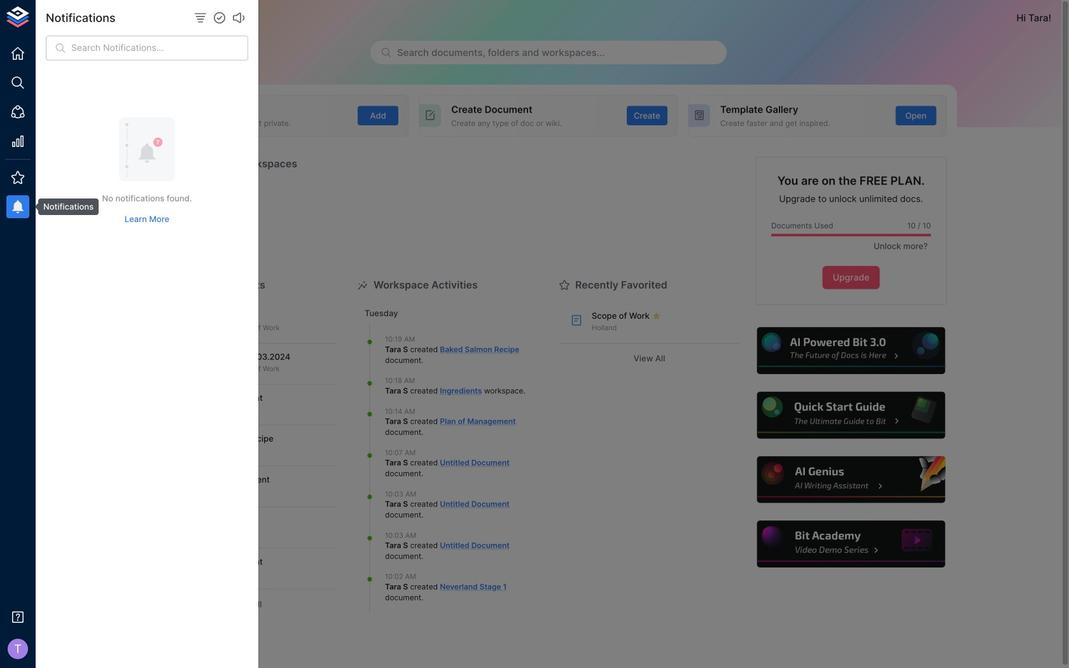 Task type: vqa. For each thing, say whether or not it's contained in the screenshot.
dialog
no



Task type: describe. For each thing, give the bounding box(es) containing it.
4 help image from the top
[[756, 519, 947, 570]]

2 help image from the top
[[756, 390, 947, 441]]



Task type: locate. For each thing, give the bounding box(es) containing it.
1 help image from the top
[[756, 326, 947, 376]]

mark all read image
[[212, 10, 227, 25]]

Search Notifications... text field
[[71, 36, 248, 61]]

tooltip
[[29, 199, 99, 215]]

3 help image from the top
[[756, 455, 947, 505]]

sound on image
[[231, 10, 246, 25]]

help image
[[756, 326, 947, 376], [756, 390, 947, 441], [756, 455, 947, 505], [756, 519, 947, 570]]



